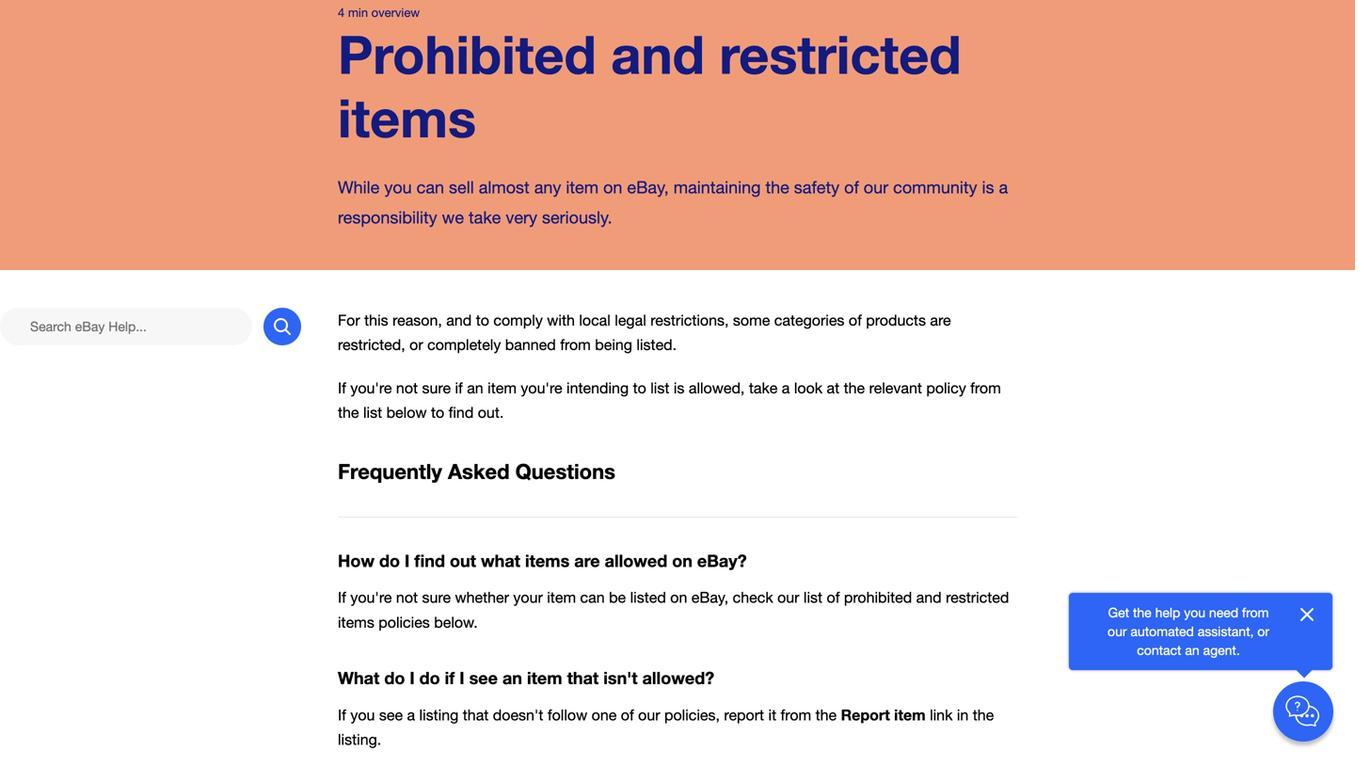 Task type: describe. For each thing, give the bounding box(es) containing it.
a inside while you can sell almost any item on ebay, maintaining the safety of our community is a responsibility we take very seriously.
[[1000, 177, 1009, 197]]

prohibited
[[338, 23, 597, 85]]

and inside "4 min overview prohibited and restricted items"
[[611, 23, 705, 85]]

in
[[958, 707, 969, 724]]

and inside for this reason, and to comply with local legal restrictions, some categories of products are restricted, or completely banned from being listed.
[[447, 312, 472, 329]]

items inside if you're not sure whether your item can be listed on ebay, check our list of prohibited and restricted items policies below.
[[338, 614, 375, 631]]

overview
[[372, 5, 420, 20]]

contact
[[1138, 643, 1182, 658]]

if for prohibited
[[338, 589, 346, 607]]

out.
[[478, 404, 504, 422]]

asked
[[448, 459, 510, 484]]

sure for if
[[422, 380, 451, 397]]

it
[[769, 707, 777, 724]]

i for do
[[410, 668, 415, 688]]

item left link
[[895, 706, 926, 724]]

not for below.
[[396, 589, 418, 607]]

link in the listing.
[[338, 707, 995, 749]]

find inside if you're not sure if an item you're intending to list is allowed, take a look at the relevant policy from the list below to find out.
[[449, 404, 474, 422]]

sell
[[449, 177, 474, 197]]

not for the
[[396, 380, 418, 397]]

follow
[[548, 707, 588, 724]]

your
[[514, 589, 543, 607]]

item for your
[[547, 589, 576, 607]]

seriously.
[[542, 208, 613, 227]]

can inside while you can sell almost any item on ebay, maintaining the safety of our community is a responsibility we take very seriously.
[[417, 177, 444, 197]]

legal
[[615, 312, 647, 329]]

if you see a listing that doesn't follow one of our policies, report it from the report item
[[338, 706, 926, 724]]

how
[[338, 551, 375, 571]]

if for report
[[338, 707, 346, 724]]

being
[[595, 336, 633, 354]]

do for how
[[379, 551, 400, 571]]

are inside for this reason, and to comply with local legal restrictions, some categories of products are restricted, or completely banned from being listed.
[[931, 312, 952, 329]]

do for what
[[385, 668, 405, 688]]

if for at
[[338, 380, 346, 397]]

any
[[535, 177, 562, 197]]

allowed
[[605, 551, 668, 571]]

isn't
[[604, 668, 638, 688]]

help
[[1156, 605, 1181, 621]]

banned
[[505, 336, 556, 354]]

allowed?
[[643, 668, 715, 688]]

responsibility
[[338, 208, 438, 227]]

intending
[[567, 380, 629, 397]]

listed.
[[637, 336, 677, 354]]

the inside "link in the listing."
[[973, 707, 995, 724]]

0 horizontal spatial list
[[363, 404, 382, 422]]

what
[[481, 551, 521, 571]]

frequently asked questions
[[338, 459, 616, 484]]

1 vertical spatial are
[[575, 551, 600, 571]]

look
[[795, 380, 823, 397]]

from inside for this reason, and to comply with local legal restrictions, some categories of products are restricted, or completely banned from being listed.
[[560, 336, 591, 354]]

for this reason, and to comply with local legal restrictions, some categories of products are restricted, or completely banned from being listed.
[[338, 312, 952, 354]]

you're for whether
[[351, 589, 392, 607]]

below.
[[434, 614, 478, 631]]

the inside while you can sell almost any item on ebay, maintaining the safety of our community is a responsibility we take very seriously.
[[766, 177, 790, 197]]

see inside if you see a listing that doesn't follow one of our policies, report it from the report item
[[379, 707, 403, 724]]

from inside if you're not sure if an item you're intending to list is allowed, take a look at the relevant policy from the list below to find out.
[[971, 380, 1002, 397]]

products
[[867, 312, 927, 329]]

one
[[592, 707, 617, 724]]

need
[[1210, 605, 1239, 621]]

doesn't
[[493, 707, 544, 724]]

our inside if you see a listing that doesn't follow one of our policies, report it from the report item
[[639, 707, 661, 724]]

is inside if you're not sure if an item you're intending to list is allowed, take a look at the relevant policy from the list below to find out.
[[674, 380, 685, 397]]

4 min overview prohibited and restricted items
[[338, 5, 962, 149]]

do up listing
[[420, 668, 440, 688]]

restricted,
[[338, 336, 406, 354]]

1 horizontal spatial see
[[470, 668, 498, 688]]

almost
[[479, 177, 530, 197]]

agent.
[[1204, 643, 1241, 658]]

some
[[733, 312, 771, 329]]

out
[[450, 551, 476, 571]]

take inside if you're not sure if an item you're intending to list is allowed, take a look at the relevant policy from the list below to find out.
[[749, 380, 778, 397]]

below
[[387, 404, 427, 422]]

be
[[609, 589, 626, 607]]

you for item
[[351, 707, 375, 724]]

prohibited
[[845, 589, 913, 607]]

you're down banned
[[521, 380, 563, 397]]

if you're not sure if an item you're intending to list is allowed, take a look at the relevant policy from the list below to find out.
[[338, 380, 1002, 422]]

categories
[[775, 312, 845, 329]]

of inside while you can sell almost any item on ebay, maintaining the safety of our community is a responsibility we take very seriously.
[[845, 177, 860, 197]]

you for responsibility
[[385, 177, 412, 197]]

list inside if you're not sure whether your item can be listed on ebay, check our list of prohibited and restricted items policies below.
[[804, 589, 823, 607]]

what do i do if i see an item that isn't allowed?
[[338, 668, 715, 688]]

get
[[1109, 605, 1130, 621]]

restricted inside if you're not sure whether your item can be listed on ebay, check our list of prohibited and restricted items policies below.
[[946, 589, 1010, 607]]

automated
[[1131, 624, 1195, 639]]

ebay, inside while you can sell almost any item on ebay, maintaining the safety of our community is a responsibility we take very seriously.
[[628, 177, 669, 197]]

Search eBay Help... text field
[[0, 308, 252, 346]]



Task type: locate. For each thing, give the bounding box(es) containing it.
that right listing
[[463, 707, 489, 724]]

0 horizontal spatial find
[[415, 551, 445, 571]]

if
[[455, 380, 463, 397], [445, 668, 455, 688]]

1 vertical spatial that
[[463, 707, 489, 724]]

at
[[827, 380, 840, 397]]

2 vertical spatial and
[[917, 589, 942, 607]]

listing
[[420, 707, 459, 724]]

from
[[560, 336, 591, 354], [971, 380, 1002, 397], [1243, 605, 1270, 621], [781, 707, 812, 724]]

you're down how
[[351, 589, 392, 607]]

not inside if you're not sure whether your item can be listed on ebay, check our list of prohibited and restricted items policies below.
[[396, 589, 418, 607]]

item
[[566, 177, 599, 197], [488, 380, 517, 397], [547, 589, 576, 607], [527, 668, 563, 688], [895, 706, 926, 724]]

to right the below
[[431, 404, 445, 422]]

the right get
[[1134, 605, 1152, 621]]

3 if from the top
[[338, 707, 346, 724]]

that left isn't
[[567, 668, 599, 688]]

0 vertical spatial items
[[338, 86, 477, 149]]

0 vertical spatial restricted
[[720, 23, 962, 85]]

a
[[1000, 177, 1009, 197], [782, 380, 790, 397], [407, 707, 415, 724]]

are right products
[[931, 312, 952, 329]]

restrictions,
[[651, 312, 729, 329]]

2 vertical spatial list
[[804, 589, 823, 607]]

you right help at the bottom of the page
[[1185, 605, 1206, 621]]

on inside while you can sell almost any item on ebay, maintaining the safety of our community is a responsibility we take very seriously.
[[604, 177, 623, 197]]

1 horizontal spatial an
[[503, 668, 523, 688]]

4
[[338, 5, 345, 20]]

i for find
[[405, 551, 410, 571]]

a inside if you're not sure if an item you're intending to list is allowed, take a look at the relevant policy from the list below to find out.
[[782, 380, 790, 397]]

items for prohibited
[[338, 86, 477, 149]]

a right community
[[1000, 177, 1009, 197]]

not up policies
[[396, 589, 418, 607]]

1 horizontal spatial or
[[1258, 624, 1270, 639]]

an inside if you're not sure if an item you're intending to list is allowed, take a look at the relevant policy from the list below to find out.
[[467, 380, 484, 397]]

list left the below
[[363, 404, 382, 422]]

0 vertical spatial take
[[469, 208, 501, 227]]

see
[[470, 668, 498, 688], [379, 707, 403, 724]]

to inside for this reason, and to comply with local legal restrictions, some categories of products are restricted, or completely banned from being listed.
[[476, 312, 490, 329]]

while you can sell almost any item on ebay, maintaining the safety of our community is a responsibility we take very seriously.
[[338, 177, 1009, 227]]

assistant,
[[1198, 624, 1255, 639]]

list right the check
[[804, 589, 823, 607]]

a left look
[[782, 380, 790, 397]]

0 vertical spatial you
[[385, 177, 412, 197]]

if you're not sure whether your item can be listed on ebay, check our list of prohibited and restricted items policies below.
[[338, 589, 1010, 631]]

if down completely
[[455, 380, 463, 397]]

of left products
[[849, 312, 862, 329]]

2 vertical spatial on
[[671, 589, 688, 607]]

1 vertical spatial can
[[581, 589, 605, 607]]

this
[[365, 312, 389, 329]]

what
[[338, 668, 380, 688]]

we
[[442, 208, 464, 227]]

list down listed.
[[651, 380, 670, 397]]

you up listing.
[[351, 707, 375, 724]]

you're for if
[[351, 380, 392, 397]]

can inside if you're not sure whether your item can be listed on ebay, check our list of prohibited and restricted items policies below.
[[581, 589, 605, 607]]

you
[[385, 177, 412, 197], [1185, 605, 1206, 621], [351, 707, 375, 724]]

if down how
[[338, 589, 346, 607]]

listing.
[[338, 731, 382, 749]]

from right need
[[1243, 605, 1270, 621]]

on right listed
[[671, 589, 688, 607]]

if down 'restricted,'
[[338, 380, 346, 397]]

of inside for this reason, and to comply with local legal restrictions, some categories of products are restricted, or completely banned from being listed.
[[849, 312, 862, 329]]

very
[[506, 208, 538, 227]]

2 vertical spatial you
[[351, 707, 375, 724]]

1 vertical spatial take
[[749, 380, 778, 397]]

1 horizontal spatial and
[[611, 23, 705, 85]]

maintaining
[[674, 177, 761, 197]]

if for i
[[445, 668, 455, 688]]

item for any
[[566, 177, 599, 197]]

if inside if you're not sure if an item you're intending to list is allowed, take a look at the relevant policy from the list below to find out.
[[338, 380, 346, 397]]

the
[[766, 177, 790, 197], [844, 380, 866, 397], [338, 404, 359, 422], [1134, 605, 1152, 621], [816, 707, 837, 724], [973, 707, 995, 724]]

our left community
[[864, 177, 889, 197]]

0 horizontal spatial or
[[410, 336, 423, 354]]

1 vertical spatial sure
[[422, 589, 451, 607]]

of inside if you see a listing that doesn't follow one of our policies, report it from the report item
[[621, 707, 634, 724]]

2 vertical spatial an
[[503, 668, 523, 688]]

an inside the "get the help you need from our automated assistant, or contact an agent."
[[1186, 643, 1200, 658]]

the right in
[[973, 707, 995, 724]]

how do i find out what items are allowed on ebay?
[[338, 551, 747, 571]]

to right intending
[[633, 380, 647, 397]]

item right the your
[[547, 589, 576, 607]]

to
[[476, 312, 490, 329], [633, 380, 647, 397], [431, 404, 445, 422]]

ebay,
[[628, 177, 669, 197], [692, 589, 729, 607]]

2 vertical spatial items
[[338, 614, 375, 631]]

1 horizontal spatial that
[[567, 668, 599, 688]]

i down below.
[[460, 668, 465, 688]]

find left out on the bottom of page
[[415, 551, 445, 571]]

with
[[547, 312, 575, 329]]

that
[[567, 668, 599, 688], [463, 707, 489, 724]]

min
[[348, 5, 368, 20]]

can
[[417, 177, 444, 197], [581, 589, 605, 607]]

ebay, down ebay?
[[692, 589, 729, 607]]

0 vertical spatial can
[[417, 177, 444, 197]]

take inside while you can sell almost any item on ebay, maintaining the safety of our community is a responsibility we take very seriously.
[[469, 208, 501, 227]]

2 horizontal spatial you
[[1185, 605, 1206, 621]]

or inside the "get the help you need from our automated assistant, or contact an agent."
[[1258, 624, 1270, 639]]

on left ebay?
[[673, 551, 693, 571]]

items left policies
[[338, 614, 375, 631]]

if up listing
[[445, 668, 455, 688]]

list
[[651, 380, 670, 397], [363, 404, 382, 422], [804, 589, 823, 607]]

can left "sell" on the left of page
[[417, 177, 444, 197]]

0 horizontal spatial an
[[467, 380, 484, 397]]

0 vertical spatial an
[[467, 380, 484, 397]]

0 vertical spatial not
[[396, 380, 418, 397]]

find left out.
[[449, 404, 474, 422]]

1 vertical spatial if
[[338, 589, 346, 607]]

0 vertical spatial see
[[470, 668, 498, 688]]

1 vertical spatial is
[[674, 380, 685, 397]]

not up the below
[[396, 380, 418, 397]]

from inside if you see a listing that doesn't follow one of our policies, report it from the report item
[[781, 707, 812, 724]]

1 not from the top
[[396, 380, 418, 397]]

our right the check
[[778, 589, 800, 607]]

and
[[611, 23, 705, 85], [447, 312, 472, 329], [917, 589, 942, 607]]

0 horizontal spatial see
[[379, 707, 403, 724]]

on inside if you're not sure whether your item can be listed on ebay, check our list of prohibited and restricted items policies below.
[[671, 589, 688, 607]]

do
[[379, 551, 400, 571], [385, 668, 405, 688], [420, 668, 440, 688]]

1 vertical spatial if
[[445, 668, 455, 688]]

allowed,
[[689, 380, 745, 397]]

0 vertical spatial and
[[611, 23, 705, 85]]

2 horizontal spatial a
[[1000, 177, 1009, 197]]

from right "policy"
[[971, 380, 1002, 397]]

0 horizontal spatial a
[[407, 707, 415, 724]]

i right what
[[410, 668, 415, 688]]

if for an
[[455, 380, 463, 397]]

whether
[[455, 589, 509, 607]]

link
[[930, 707, 953, 724]]

find
[[449, 404, 474, 422], [415, 551, 445, 571]]

see up listing.
[[379, 707, 403, 724]]

ebay, left maintaining
[[628, 177, 669, 197]]

you inside if you see a listing that doesn't follow one of our policies, report it from the report item
[[351, 707, 375, 724]]

0 vertical spatial list
[[651, 380, 670, 397]]

item inside if you're not sure whether your item can be listed on ebay, check our list of prohibited and restricted items policies below.
[[547, 589, 576, 607]]

community
[[894, 177, 978, 197]]

take right we
[[469, 208, 501, 227]]

items inside "4 min overview prohibited and restricted items"
[[338, 86, 477, 149]]

of left 'prohibited' at the bottom
[[827, 589, 840, 607]]

on
[[604, 177, 623, 197], [673, 551, 693, 571], [671, 589, 688, 607]]

a inside if you see a listing that doesn't follow one of our policies, report it from the report item
[[407, 707, 415, 724]]

while
[[338, 177, 380, 197]]

check
[[733, 589, 774, 607]]

1 if from the top
[[338, 380, 346, 397]]

or inside for this reason, and to comply with local legal restrictions, some categories of products are restricted, or completely banned from being listed.
[[410, 336, 423, 354]]

items for find
[[525, 551, 570, 571]]

the left report
[[816, 707, 837, 724]]

0 vertical spatial are
[[931, 312, 952, 329]]

1 vertical spatial a
[[782, 380, 790, 397]]

an left agent.
[[1186, 643, 1200, 658]]

1 horizontal spatial to
[[476, 312, 490, 329]]

the right at
[[844, 380, 866, 397]]

0 vertical spatial find
[[449, 404, 474, 422]]

frequently
[[338, 459, 442, 484]]

0 horizontal spatial ebay,
[[628, 177, 669, 197]]

of inside if you're not sure whether your item can be listed on ebay, check our list of prohibited and restricted items policies below.
[[827, 589, 840, 607]]

sure for whether
[[422, 589, 451, 607]]

do right how
[[379, 551, 400, 571]]

relevant
[[870, 380, 923, 397]]

policies
[[379, 614, 430, 631]]

our inside while you can sell almost any item on ebay, maintaining the safety of our community is a responsibility we take very seriously.
[[864, 177, 889, 197]]

1 horizontal spatial can
[[581, 589, 605, 607]]

1 horizontal spatial find
[[449, 404, 474, 422]]

0 vertical spatial a
[[1000, 177, 1009, 197]]

0 horizontal spatial and
[[447, 312, 472, 329]]

if up listing.
[[338, 707, 346, 724]]

or
[[410, 336, 423, 354], [1258, 624, 1270, 639]]

our inside the "get the help you need from our automated assistant, or contact an agent."
[[1108, 624, 1128, 639]]

an up out.
[[467, 380, 484, 397]]

0 vertical spatial that
[[567, 668, 599, 688]]

restricted inside "4 min overview prohibited and restricted items"
[[720, 23, 962, 85]]

get the help you need from our automated assistant, or contact an agent.
[[1108, 605, 1270, 658]]

the left the below
[[338, 404, 359, 422]]

sure up below.
[[422, 589, 451, 607]]

ebay?
[[698, 551, 747, 571]]

item inside while you can sell almost any item on ebay, maintaining the safety of our community is a responsibility we take very seriously.
[[566, 177, 599, 197]]

is inside while you can sell almost any item on ebay, maintaining the safety of our community is a responsibility we take very seriously.
[[983, 177, 995, 197]]

item for an
[[488, 380, 517, 397]]

not
[[396, 380, 418, 397], [396, 589, 418, 607]]

items up the your
[[525, 551, 570, 571]]

a left listing
[[407, 707, 415, 724]]

1 horizontal spatial take
[[749, 380, 778, 397]]

comply
[[494, 312, 543, 329]]

i right how
[[405, 551, 410, 571]]

0 vertical spatial is
[[983, 177, 995, 197]]

if inside if you're not sure if an item you're intending to list is allowed, take a look at the relevant policy from the list below to find out.
[[455, 380, 463, 397]]

item up follow
[[527, 668, 563, 688]]

2 horizontal spatial to
[[633, 380, 647, 397]]

get the help you need from our automated assistant, or contact an agent. tooltip
[[1100, 604, 1279, 660]]

of right safety
[[845, 177, 860, 197]]

1 vertical spatial ebay,
[[692, 589, 729, 607]]

1 vertical spatial on
[[673, 551, 693, 571]]

our down get
[[1108, 624, 1128, 639]]

0 vertical spatial on
[[604, 177, 623, 197]]

item inside if you're not sure if an item you're intending to list is allowed, take a look at the relevant policy from the list below to find out.
[[488, 380, 517, 397]]

is left the allowed,
[[674, 380, 685, 397]]

item up out.
[[488, 380, 517, 397]]

1 vertical spatial items
[[525, 551, 570, 571]]

1 sure from the top
[[422, 380, 451, 397]]

1 horizontal spatial ebay,
[[692, 589, 729, 607]]

listed
[[631, 589, 667, 607]]

our inside if you're not sure whether your item can be listed on ebay, check our list of prohibited and restricted items policies below.
[[778, 589, 800, 607]]

or right assistant,
[[1258, 624, 1270, 639]]

you inside while you can sell almost any item on ebay, maintaining the safety of our community is a responsibility we take very seriously.
[[385, 177, 412, 197]]

or down "reason,"
[[410, 336, 423, 354]]

is
[[983, 177, 995, 197], [674, 380, 685, 397]]

safety
[[795, 177, 840, 197]]

1 horizontal spatial list
[[651, 380, 670, 397]]

2 not from the top
[[396, 589, 418, 607]]

an up doesn't
[[503, 668, 523, 688]]

1 vertical spatial you
[[1185, 605, 1206, 621]]

see up doesn't
[[470, 668, 498, 688]]

report
[[841, 706, 891, 724]]

i
[[405, 551, 410, 571], [410, 668, 415, 688], [460, 668, 465, 688]]

1 vertical spatial find
[[415, 551, 445, 571]]

1 vertical spatial see
[[379, 707, 403, 724]]

2 vertical spatial if
[[338, 707, 346, 724]]

take
[[469, 208, 501, 227], [749, 380, 778, 397]]

you're
[[351, 380, 392, 397], [521, 380, 563, 397], [351, 589, 392, 607]]

from down with
[[560, 336, 591, 354]]

1 vertical spatial an
[[1186, 643, 1200, 658]]

0 horizontal spatial you
[[351, 707, 375, 724]]

2 horizontal spatial and
[[917, 589, 942, 607]]

the inside the "get the help you need from our automated assistant, or contact an agent."
[[1134, 605, 1152, 621]]

questions
[[516, 459, 616, 484]]

you inside the "get the help you need from our automated assistant, or contact an agent."
[[1185, 605, 1206, 621]]

can left be
[[581, 589, 605, 607]]

and inside if you're not sure whether your item can be listed on ebay, check our list of prohibited and restricted items policies below.
[[917, 589, 942, 607]]

2 vertical spatial a
[[407, 707, 415, 724]]

sure inside if you're not sure if an item you're intending to list is allowed, take a look at the relevant policy from the list below to find out.
[[422, 380, 451, 397]]

are left allowed
[[575, 551, 600, 571]]

0 horizontal spatial that
[[463, 707, 489, 724]]

0 vertical spatial to
[[476, 312, 490, 329]]

sure up the below
[[422, 380, 451, 397]]

if inside if you're not sure whether your item can be listed on ebay, check our list of prohibited and restricted items policies below.
[[338, 589, 346, 607]]

0 vertical spatial sure
[[422, 380, 451, 397]]

reason,
[[393, 312, 442, 329]]

if inside if you see a listing that doesn't follow one of our policies, report it from the report item
[[338, 707, 346, 724]]

2 horizontal spatial an
[[1186, 643, 1200, 658]]

you up responsibility
[[385, 177, 412, 197]]

our left policies,
[[639, 707, 661, 724]]

items up while
[[338, 86, 477, 149]]

1 horizontal spatial a
[[782, 380, 790, 397]]

2 horizontal spatial list
[[804, 589, 823, 607]]

1 horizontal spatial are
[[931, 312, 952, 329]]

restricted
[[720, 23, 962, 85], [946, 589, 1010, 607]]

1 vertical spatial and
[[447, 312, 472, 329]]

1 vertical spatial restricted
[[946, 589, 1010, 607]]

2 if from the top
[[338, 589, 346, 607]]

for
[[338, 312, 360, 329]]

policy
[[927, 380, 967, 397]]

0 vertical spatial or
[[410, 336, 423, 354]]

do right what
[[385, 668, 405, 688]]

items
[[338, 86, 477, 149], [525, 551, 570, 571], [338, 614, 375, 631]]

on up seriously.
[[604, 177, 623, 197]]

2 vertical spatial to
[[431, 404, 445, 422]]

policies,
[[665, 707, 720, 724]]

take left look
[[749, 380, 778, 397]]

0 horizontal spatial are
[[575, 551, 600, 571]]

0 horizontal spatial to
[[431, 404, 445, 422]]

ebay, inside if you're not sure whether your item can be listed on ebay, check our list of prohibited and restricted items policies below.
[[692, 589, 729, 607]]

local
[[579, 312, 611, 329]]

to up completely
[[476, 312, 490, 329]]

the inside if you see a listing that doesn't follow one of our policies, report it from the report item
[[816, 707, 837, 724]]

an
[[467, 380, 484, 397], [1186, 643, 1200, 658], [503, 668, 523, 688]]

1 horizontal spatial is
[[983, 177, 995, 197]]

1 vertical spatial not
[[396, 589, 418, 607]]

the left safety
[[766, 177, 790, 197]]

sure inside if you're not sure whether your item can be listed on ebay, check our list of prohibited and restricted items policies below.
[[422, 589, 451, 607]]

0 vertical spatial if
[[455, 380, 463, 397]]

of right one
[[621, 707, 634, 724]]

1 horizontal spatial you
[[385, 177, 412, 197]]

is right community
[[983, 177, 995, 197]]

0 horizontal spatial take
[[469, 208, 501, 227]]

1 vertical spatial list
[[363, 404, 382, 422]]

2 sure from the top
[[422, 589, 451, 607]]

you're up the below
[[351, 380, 392, 397]]

that inside if you see a listing that doesn't follow one of our policies, report it from the report item
[[463, 707, 489, 724]]

0 horizontal spatial is
[[674, 380, 685, 397]]

0 vertical spatial ebay,
[[628, 177, 669, 197]]

report
[[725, 707, 765, 724]]

not inside if you're not sure if an item you're intending to list is allowed, take a look at the relevant policy from the list below to find out.
[[396, 380, 418, 397]]

item up seriously.
[[566, 177, 599, 197]]

1 vertical spatial or
[[1258, 624, 1270, 639]]

from inside the "get the help you need from our automated assistant, or contact an agent."
[[1243, 605, 1270, 621]]

1 vertical spatial to
[[633, 380, 647, 397]]

0 vertical spatial if
[[338, 380, 346, 397]]

completely
[[428, 336, 501, 354]]

from right it
[[781, 707, 812, 724]]

you're inside if you're not sure whether your item can be listed on ebay, check our list of prohibited and restricted items policies below.
[[351, 589, 392, 607]]

sure
[[422, 380, 451, 397], [422, 589, 451, 607]]

0 horizontal spatial can
[[417, 177, 444, 197]]



Task type: vqa. For each thing, say whether or not it's contained in the screenshot.
$29.88 in the bottom right of the page
no



